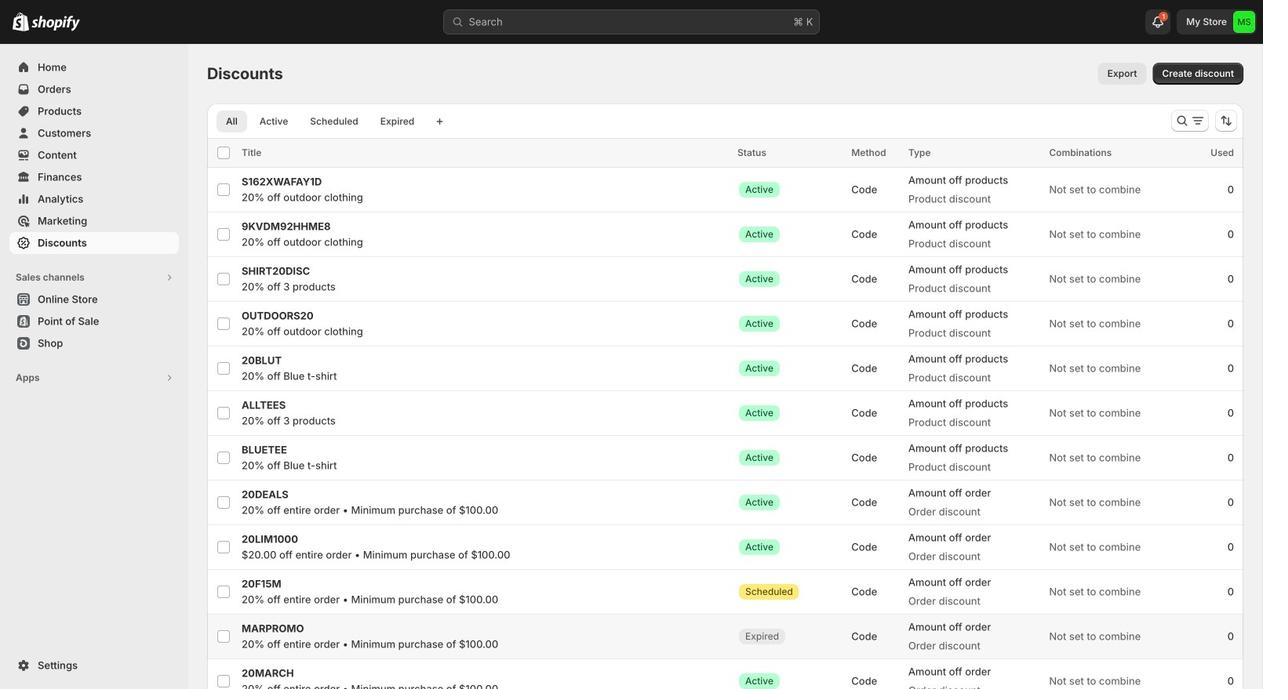 Task type: vqa. For each thing, say whether or not it's contained in the screenshot.
dialog
no



Task type: locate. For each thing, give the bounding box(es) containing it.
shopify image
[[13, 12, 29, 31]]

my store image
[[1234, 11, 1256, 33]]

tab list
[[213, 110, 427, 133]]



Task type: describe. For each thing, give the bounding box(es) containing it.
shopify image
[[31, 16, 80, 31]]



